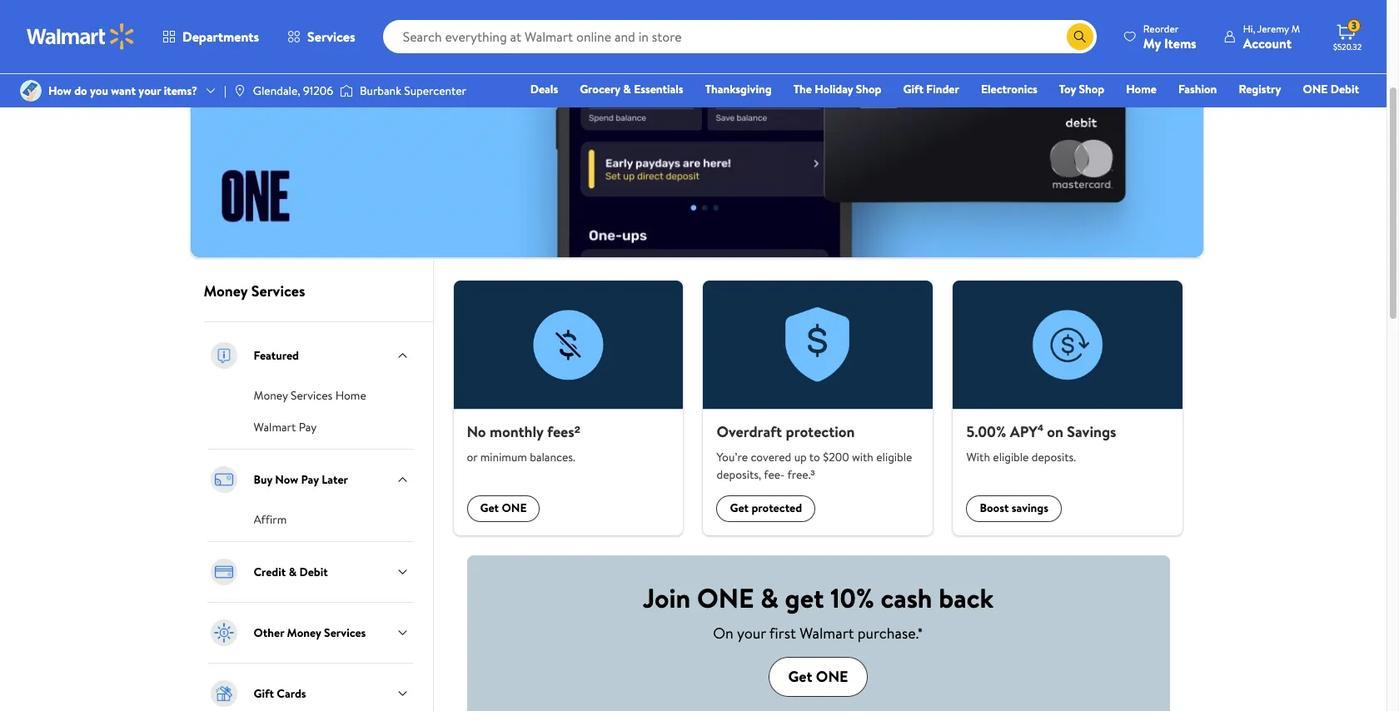 Task type: locate. For each thing, give the bounding box(es) containing it.
5.00% apy⁴ on savings with eligible deposits.
[[967, 422, 1117, 465]]

1 horizontal spatial debit
[[1331, 81, 1360, 97]]

money services
[[204, 281, 305, 302]]

gift left the "finder" at the top right
[[904, 81, 924, 97]]

no monthly fees superscript two. or minimum balances. get one. image
[[454, 281, 684, 410]]

pay right now
[[301, 472, 319, 488]]

0 horizontal spatial home
[[336, 387, 366, 404]]

overdraft protection list item
[[694, 281, 944, 535]]

home inside money services home link
[[336, 387, 366, 404]]

& left get
[[761, 580, 779, 617]]

gift finder link
[[896, 80, 967, 98]]

your inside join one & get 10% cash back on your first walmart purchase.*
[[737, 623, 767, 644]]

1 shop from the left
[[856, 81, 882, 97]]

money services home link
[[254, 386, 366, 404]]

deposits.
[[1032, 449, 1077, 465]]

or
[[467, 449, 478, 465]]

featured image
[[207, 339, 240, 372]]

get inside get protected button
[[730, 500, 749, 517]]

one up walmart+ link
[[1304, 81, 1329, 97]]

0 vertical spatial debit
[[1331, 81, 1360, 97]]

gift left "cards"
[[254, 686, 274, 702]]

2 horizontal spatial get
[[789, 666, 813, 687]]

1 horizontal spatial walmart
[[800, 623, 855, 644]]

0 horizontal spatial gift
[[254, 686, 274, 702]]

1 eligible from the left
[[877, 449, 913, 465]]

boost savings button
[[967, 495, 1062, 522]]

debit with rewards. get three percent cash back at walmart up to fifty dollars a year¹. terms apply. get one. image
[[190, 0, 1204, 257]]

1 horizontal spatial your
[[737, 623, 767, 644]]

get one button
[[467, 495, 540, 522], [769, 657, 869, 697]]

1 vertical spatial your
[[737, 623, 767, 644]]

walmart inside join one & get 10% cash back on your first walmart purchase.*
[[800, 623, 855, 644]]

home
[[1127, 81, 1157, 97], [336, 387, 366, 404]]

on
[[714, 623, 734, 644]]

1 horizontal spatial  image
[[233, 84, 247, 97]]

& right grocery
[[624, 81, 631, 97]]

covered
[[751, 449, 792, 465]]

burbank supercenter
[[360, 82, 467, 99]]

registry
[[1239, 81, 1282, 97]]

1 vertical spatial gift
[[254, 686, 274, 702]]

affirm
[[254, 512, 287, 528]]

pay
[[299, 419, 317, 436], [301, 472, 319, 488]]

walmart inside walmart pay link
[[254, 419, 296, 436]]

0 horizontal spatial eligible
[[877, 449, 913, 465]]

1 vertical spatial walmart
[[800, 623, 855, 644]]

deposits,
[[717, 466, 762, 483]]

0 vertical spatial walmart
[[254, 419, 296, 436]]

shop right toy
[[1080, 81, 1105, 97]]

departments button
[[148, 17, 273, 57]]

with
[[967, 449, 991, 465]]

services
[[308, 27, 356, 46], [251, 281, 305, 302], [291, 387, 333, 404], [324, 625, 366, 642]]

shop right holiday
[[856, 81, 882, 97]]

registry link
[[1232, 80, 1289, 98]]

get
[[480, 500, 499, 517], [730, 500, 749, 517], [789, 666, 813, 687]]

0 vertical spatial gift
[[904, 81, 924, 97]]

monthly
[[490, 422, 544, 442]]

1 vertical spatial home
[[336, 387, 366, 404]]

2 horizontal spatial &
[[761, 580, 779, 617]]

walmart down get
[[800, 623, 855, 644]]

cards
[[277, 686, 306, 702]]

eligible right the with
[[877, 449, 913, 465]]

get
[[785, 580, 825, 617]]

money for money services
[[204, 281, 248, 302]]

thanksgiving link
[[698, 80, 780, 98]]

0 horizontal spatial get one button
[[467, 495, 540, 522]]

eligible down apy⁴
[[994, 449, 1030, 465]]

1 horizontal spatial get
[[730, 500, 749, 517]]

1 horizontal spatial get one
[[789, 666, 849, 687]]

money up walmart pay link on the bottom left of page
[[254, 387, 288, 404]]

1 horizontal spatial get one button
[[769, 657, 869, 697]]

0 vertical spatial home
[[1127, 81, 1157, 97]]

1 horizontal spatial &
[[624, 81, 631, 97]]

services right other
[[324, 625, 366, 642]]

one down minimum
[[502, 500, 527, 517]]

 image right |
[[233, 84, 247, 97]]

money services home
[[254, 387, 366, 404]]

0 horizontal spatial get
[[480, 500, 499, 517]]

 image
[[20, 80, 42, 102], [233, 84, 247, 97]]

debit up walmart+ link
[[1331, 81, 1360, 97]]

money
[[204, 281, 248, 302], [254, 387, 288, 404], [287, 625, 321, 642]]

your
[[139, 82, 161, 99], [737, 623, 767, 644]]

0 horizontal spatial shop
[[856, 81, 882, 97]]

1 horizontal spatial gift
[[904, 81, 924, 97]]

0 horizontal spatial get one
[[480, 500, 527, 517]]

to
[[810, 449, 821, 465]]

pay down money services home
[[299, 419, 317, 436]]

get one button down first
[[769, 657, 869, 697]]

1 horizontal spatial shop
[[1080, 81, 1105, 97]]

2 eligible from the left
[[994, 449, 1030, 465]]

get one down first
[[789, 666, 849, 687]]

home inside home link
[[1127, 81, 1157, 97]]

walmart
[[254, 419, 296, 436], [800, 623, 855, 644]]

eligible inside the 5.00% apy⁴ on savings with eligible deposits.
[[994, 449, 1030, 465]]

toy shop
[[1060, 81, 1105, 97]]

0 horizontal spatial &
[[289, 564, 297, 581]]

1 vertical spatial money
[[254, 387, 288, 404]]

0 vertical spatial get one button
[[467, 495, 540, 522]]

featured
[[254, 347, 299, 364]]

debit
[[1331, 81, 1360, 97], [300, 564, 328, 581]]

money up featured image
[[204, 281, 248, 302]]

& right credit
[[289, 564, 297, 581]]

my
[[1144, 34, 1162, 52]]

walmart down money services home
[[254, 419, 296, 436]]

0 vertical spatial money
[[204, 281, 248, 302]]

gift for gift finder
[[904, 81, 924, 97]]

one up on
[[697, 580, 755, 617]]

list
[[444, 281, 1194, 535]]

services inside dropdown button
[[308, 27, 356, 46]]

debit right credit
[[300, 564, 328, 581]]

one
[[1304, 81, 1329, 97], [502, 500, 527, 517], [697, 580, 755, 617], [817, 666, 849, 687]]

electronics
[[982, 81, 1038, 97]]

money for money services home
[[254, 387, 288, 404]]

one debit walmart+
[[1304, 81, 1360, 121]]

get one
[[480, 500, 527, 517], [789, 666, 849, 687]]

get down first
[[789, 666, 813, 687]]

fashion link
[[1172, 80, 1225, 98]]

protected
[[752, 500, 803, 517]]

get down minimum
[[480, 500, 499, 517]]

 image
[[340, 82, 353, 99]]

free.³
[[788, 466, 815, 483]]

departments
[[182, 27, 259, 46]]

get inside no monthly fees² list item
[[480, 500, 499, 517]]

your right on
[[737, 623, 767, 644]]

2 shop from the left
[[1080, 81, 1105, 97]]

walmart pay link
[[254, 417, 317, 436]]

 image for glendale, 91206
[[233, 84, 247, 97]]

0 vertical spatial get one
[[480, 500, 527, 517]]

0 horizontal spatial  image
[[20, 80, 42, 102]]

shop
[[856, 81, 882, 97], [1080, 81, 1105, 97]]

walmart+
[[1310, 104, 1360, 121]]

services up 91206
[[308, 27, 356, 46]]

get one button down minimum
[[467, 495, 540, 522]]

3 $520.32
[[1334, 19, 1362, 52]]

the holiday shop
[[794, 81, 882, 97]]

holiday
[[815, 81, 854, 97]]

get down deposits,
[[730, 500, 749, 517]]

$200
[[824, 449, 850, 465]]

get for no
[[480, 500, 499, 517]]

5.00% apy⁴ on savings list item
[[944, 281, 1194, 535]]

& for grocery
[[624, 81, 631, 97]]

money right other
[[287, 625, 321, 642]]

your right want
[[139, 82, 161, 99]]

buy now pay later
[[254, 472, 348, 488]]

walmart image
[[27, 23, 135, 50]]

1 horizontal spatial eligible
[[994, 449, 1030, 465]]

get one down minimum
[[480, 500, 527, 517]]

1 horizontal spatial home
[[1127, 81, 1157, 97]]

get one inside no monthly fees² list item
[[480, 500, 527, 517]]

with
[[852, 449, 874, 465]]

 image left how
[[20, 80, 42, 102]]

you
[[90, 82, 108, 99]]

0 horizontal spatial debit
[[300, 564, 328, 581]]

apy⁴
[[1011, 422, 1044, 442]]

credit & debit
[[254, 564, 328, 581]]

gift
[[904, 81, 924, 97], [254, 686, 274, 702]]

0 horizontal spatial your
[[139, 82, 161, 99]]

0 horizontal spatial walmart
[[254, 419, 296, 436]]

0 vertical spatial pay
[[299, 419, 317, 436]]

1 vertical spatial pay
[[301, 472, 319, 488]]

the
[[794, 81, 812, 97]]

 image for how do you want your items?
[[20, 80, 42, 102]]

credit & debit image
[[207, 556, 240, 589]]



Task type: describe. For each thing, give the bounding box(es) containing it.
one inside no monthly fees² list item
[[502, 500, 527, 517]]

savings
[[1068, 422, 1117, 442]]

now
[[275, 472, 299, 488]]

get for overdraft
[[730, 500, 749, 517]]

& for credit
[[289, 564, 297, 581]]

m
[[1292, 21, 1301, 35]]

grocery & essentials
[[580, 81, 684, 97]]

later
[[322, 472, 348, 488]]

jeremy
[[1258, 21, 1290, 35]]

you're
[[717, 449, 748, 465]]

debit inside one debit walmart+
[[1331, 81, 1360, 97]]

balances.
[[530, 449, 576, 465]]

fashion
[[1179, 81, 1218, 97]]

services up the featured
[[251, 281, 305, 302]]

gift cards
[[254, 686, 306, 702]]

protection
[[786, 422, 855, 442]]

up
[[795, 449, 807, 465]]

1 vertical spatial debit
[[300, 564, 328, 581]]

electronics link
[[974, 80, 1046, 98]]

overdraft protection. you're covered up to two hundred dollars with direct deposit, fee-free. superscript three. get protected. image
[[704, 281, 934, 410]]

back
[[939, 580, 994, 617]]

on
[[1048, 422, 1064, 442]]

one down join one & get 10% cash back on your first walmart purchase.*
[[817, 666, 849, 687]]

get protected button
[[717, 495, 816, 522]]

one inside join one & get 10% cash back on your first walmart purchase.*
[[697, 580, 755, 617]]

gift for gift cards
[[254, 686, 274, 702]]

other money services
[[254, 625, 366, 642]]

3
[[1352, 19, 1358, 33]]

glendale, 91206
[[253, 82, 333, 99]]

want
[[111, 82, 136, 99]]

grocery & essentials link
[[573, 80, 691, 98]]

overdraft
[[717, 422, 783, 442]]

minimum
[[481, 449, 527, 465]]

2 vertical spatial money
[[287, 625, 321, 642]]

$520.32
[[1334, 41, 1362, 52]]

other
[[254, 625, 284, 642]]

hi,
[[1244, 21, 1256, 35]]

join one & get 10% cash back on your first walmart purchase.*
[[643, 580, 994, 644]]

& inside join one & get 10% cash back on your first walmart purchase.*
[[761, 580, 779, 617]]

deals link
[[523, 80, 566, 98]]

one inside one debit walmart+
[[1304, 81, 1329, 97]]

get one button inside no monthly fees² list item
[[467, 495, 540, 522]]

services button
[[273, 17, 370, 57]]

how
[[48, 82, 72, 99]]

services up walmart pay link on the bottom left of page
[[291, 387, 333, 404]]

shop inside toy shop 'link'
[[1080, 81, 1105, 97]]

one debit link
[[1296, 80, 1367, 98]]

fee-
[[764, 466, 785, 483]]

no monthly fees² list item
[[444, 281, 694, 535]]

the holiday shop link
[[786, 80, 890, 98]]

essentials
[[634, 81, 684, 97]]

join
[[643, 580, 691, 617]]

do
[[74, 82, 87, 99]]

|
[[224, 82, 227, 99]]

first
[[770, 623, 796, 644]]

1 vertical spatial get one
[[789, 666, 849, 687]]

items
[[1165, 34, 1197, 52]]

5.00% apy superscript four on savings. with eligible deposits. boost savings. image
[[954, 281, 1184, 410]]

account
[[1244, 34, 1292, 52]]

toy
[[1060, 81, 1077, 97]]

finder
[[927, 81, 960, 97]]

0 vertical spatial your
[[139, 82, 161, 99]]

get protected
[[730, 500, 803, 517]]

boost
[[980, 500, 1009, 517]]

Search search field
[[383, 20, 1097, 53]]

5.00%
[[967, 422, 1007, 442]]

search icon image
[[1074, 30, 1087, 43]]

thanksgiving
[[706, 81, 772, 97]]

purchase.*
[[858, 623, 924, 644]]

walmart+ link
[[1303, 103, 1367, 122]]

affirm link
[[254, 510, 287, 528]]

toy shop link
[[1052, 80, 1113, 98]]

91206
[[303, 82, 333, 99]]

list containing no monthly fees²
[[444, 281, 1194, 535]]

savings
[[1012, 500, 1049, 517]]

boost savings
[[980, 500, 1049, 517]]

overdraft protection you're covered up to $200 with eligible deposits, fee- free.³
[[717, 422, 913, 483]]

grocery
[[580, 81, 621, 97]]

how do you want your items?
[[48, 82, 198, 99]]

other money services image
[[207, 617, 240, 650]]

1 vertical spatial get one button
[[769, 657, 869, 697]]

no monthly fees² or minimum balances.
[[467, 422, 581, 465]]

buy now pay later image
[[207, 463, 240, 497]]

eligible inside overdraft protection you're covered up to $200 with eligible deposits, fee- free.³
[[877, 449, 913, 465]]

buy
[[254, 472, 272, 488]]

credit
[[254, 564, 286, 581]]

reorder
[[1144, 21, 1179, 35]]

10%
[[831, 580, 875, 617]]

items?
[[164, 82, 198, 99]]

Walmart Site-Wide search field
[[383, 20, 1097, 53]]

shop inside the holiday shop link
[[856, 81, 882, 97]]

reorder my items
[[1144, 21, 1197, 52]]

glendale,
[[253, 82, 300, 99]]

gift cards image
[[207, 677, 240, 711]]

home link
[[1119, 80, 1165, 98]]

gift finder
[[904, 81, 960, 97]]

no
[[467, 422, 486, 442]]

hi, jeremy m account
[[1244, 21, 1301, 52]]

fees²
[[547, 422, 581, 442]]



Task type: vqa. For each thing, say whether or not it's contained in the screenshot.
"91206"
yes



